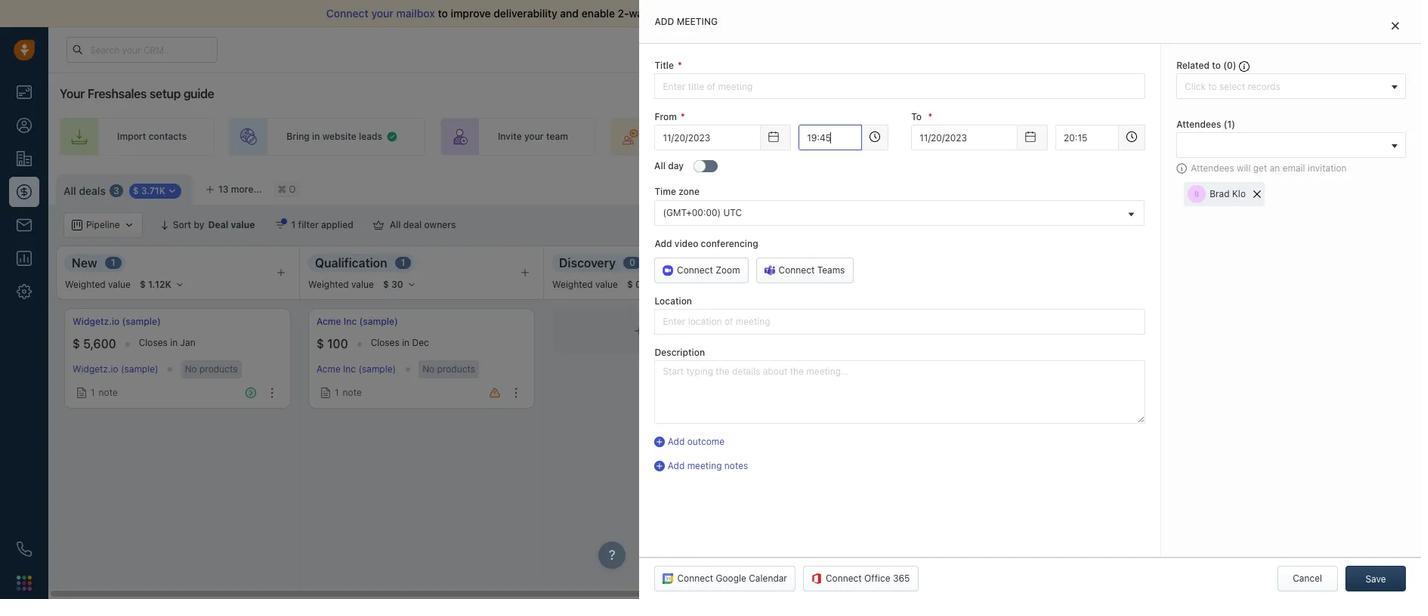 Task type: locate. For each thing, give the bounding box(es) containing it.
add left of
[[655, 16, 674, 27]]

dialog containing add meeting
[[640, 0, 1421, 599]]

2 1 note from the left
[[335, 387, 362, 398]]

days right 21
[[1089, 44, 1107, 54]]

2 horizontal spatial all
[[655, 160, 666, 172]]

0 horizontal spatial products
[[200, 363, 238, 375]]

0 horizontal spatial no
[[185, 363, 197, 375]]

3
[[113, 185, 119, 197]]

1 horizontal spatial add deal
[[882, 325, 920, 337]]

email right of
[[691, 7, 717, 20]]

route leads to your team
[[668, 131, 777, 142]]

1 horizontal spatial import
[[1252, 181, 1281, 193]]

inc down 100 on the left of the page
[[343, 364, 356, 375]]

0 horizontal spatial container_wx8msf4aqz5i3rn1 image
[[373, 220, 384, 230]]

container_wx8msf4aqz5i3rn1 image right applied
[[373, 220, 384, 230]]

(gmt+00:00) utc
[[663, 207, 742, 218]]

in
[[1068, 44, 1075, 54], [312, 131, 320, 142], [170, 337, 178, 348], [402, 337, 410, 348], [1125, 337, 1133, 348]]

save button
[[1346, 566, 1406, 592]]

tab panel
[[640, 0, 1421, 599]]

1 horizontal spatial 1 note
[[335, 387, 362, 398]]

0 vertical spatial all
[[655, 160, 666, 172]]

connect inside button
[[677, 264, 713, 276]]

your left freshsales
[[60, 87, 85, 100]]

1 widgetz.io (sample) from the top
[[73, 316, 161, 327]]

add up attendees will get an email invitation
[[1287, 131, 1305, 142]]

meeting down outcome
[[687, 460, 722, 472]]

all day
[[655, 160, 684, 172]]

( down related to ( 0 )
[[1224, 119, 1227, 130]]

leads
[[359, 131, 382, 142], [696, 131, 719, 142]]

closes left jan
[[139, 337, 168, 348]]

1 vertical spatial acme inc (sample) link
[[317, 364, 396, 375]]

deal
[[1307, 131, 1326, 142], [403, 219, 422, 230], [668, 325, 687, 337], [902, 325, 920, 337]]

import contacts
[[117, 131, 187, 142]]

meeting right sync
[[677, 16, 718, 27]]

2 vertical spatial all
[[390, 219, 401, 230]]

2 horizontal spatial to
[[1212, 60, 1221, 71]]

container_wx8msf4aqz5i3rn1 image inside bring in website leads link
[[386, 131, 398, 143]]

0 vertical spatial widgetz.io (sample) link
[[73, 315, 161, 328]]

1 horizontal spatial email
[[1283, 163, 1305, 174]]

1 down the $ 5,600 at the bottom left of page
[[91, 387, 95, 398]]

1 horizontal spatial no
[[422, 363, 435, 375]]

0 horizontal spatial $
[[73, 337, 80, 351]]

inc up 100 on the left of the page
[[344, 316, 357, 327]]

0 horizontal spatial deals
[[79, 184, 106, 197]]

related to ( 0 )
[[1177, 60, 1239, 71]]

dialog
[[640, 0, 1421, 599]]

0 vertical spatial to
[[438, 7, 448, 20]]

0 vertical spatial inc
[[344, 316, 357, 327]]

from
[[655, 111, 677, 123]]

1 vertical spatial widgetz.io
[[73, 364, 118, 375]]

connect left google
[[677, 573, 713, 584]]

(sample) down 'closes in jan'
[[121, 364, 158, 375]]

note down 100 on the left of the page
[[343, 387, 362, 398]]

None text field
[[799, 125, 862, 151], [1056, 125, 1119, 151], [799, 125, 862, 151], [1056, 125, 1119, 151]]

1 products from the left
[[200, 363, 238, 375]]

2 ( from the top
[[1224, 119, 1227, 130]]

0 vertical spatial container_wx8msf4aqz5i3rn1 image
[[373, 220, 384, 230]]

calendar
[[749, 573, 787, 584]]

to right mailbox
[[438, 7, 448, 20]]

in left dec
[[402, 337, 410, 348]]

acme inc (sample) down 100 on the left of the page
[[317, 364, 396, 375]]

Search your CRM... text field
[[66, 37, 218, 63]]

sales left 'pipeline'
[[1128, 131, 1151, 142]]

applied
[[321, 219, 353, 230]]

location
[[655, 295, 692, 307]]

deals
[[1283, 181, 1307, 193], [79, 184, 106, 197]]

Title text field
[[655, 73, 1146, 99]]

closes left 6
[[1094, 337, 1123, 348]]

deal up the invitation
[[1307, 131, 1326, 142]]

all inside button
[[390, 219, 401, 230]]

no for $ 100
[[422, 363, 435, 375]]

0 right related
[[1227, 60, 1233, 71]]

note down '5,600'
[[99, 387, 118, 398]]

widgetz.io up the $ 5,600 at the bottom left of page
[[73, 316, 120, 327]]

widgetz.io (sample) link up '5,600'
[[73, 315, 161, 328]]

0
[[1227, 60, 1233, 71], [629, 257, 635, 269], [840, 257, 846, 269]]

sequence
[[933, 131, 976, 142]]

2 acme from the top
[[317, 364, 341, 375]]

enable
[[582, 7, 615, 20]]

guide
[[183, 87, 214, 100]]

widgetz.io down the $ 5,600 at the bottom left of page
[[73, 364, 118, 375]]

in left 21
[[1068, 44, 1075, 54]]

container_wx8msf4aqz5i3rn1 image up start typing the details about the meeting... text box
[[867, 326, 878, 336]]

invite
[[498, 131, 522, 142]]

widgetz.io (sample) down '5,600'
[[73, 364, 158, 375]]

(
[[1224, 60, 1227, 71], [1224, 119, 1227, 130]]

create
[[877, 131, 906, 142]]

1 horizontal spatial leads
[[696, 131, 719, 142]]

1
[[1227, 119, 1232, 130], [291, 219, 296, 230], [111, 257, 115, 269], [401, 257, 405, 269], [91, 387, 95, 398], [335, 387, 339, 398]]

conferencing
[[701, 238, 758, 249]]

13 more...
[[218, 184, 262, 195]]

1 horizontal spatial note
[[343, 387, 362, 398]]

your left mailbox
[[371, 7, 394, 20]]

bring
[[286, 131, 310, 142]]

0 horizontal spatial note
[[99, 387, 118, 398]]

add deal
[[1287, 131, 1326, 142], [648, 325, 687, 337], [882, 325, 920, 337]]

tab panel containing add meeting
[[640, 0, 1421, 599]]

2 no products from the left
[[422, 363, 475, 375]]

1 horizontal spatial products
[[437, 363, 475, 375]]

connect inside "button"
[[779, 264, 815, 276]]

1 vertical spatial email
[[1283, 163, 1305, 174]]

( right related
[[1224, 60, 1227, 71]]

attendees up settings
[[1191, 163, 1234, 174]]

sales down to
[[908, 131, 931, 142]]

acme inc (sample) link down 100 on the left of the page
[[317, 364, 396, 375]]

1 vertical spatial widgetz.io (sample) link
[[73, 364, 158, 375]]

route leads to your team link
[[610, 118, 804, 156]]

0 vertical spatial email
[[691, 7, 717, 20]]

0 horizontal spatial leads
[[359, 131, 382, 142]]

qualification
[[315, 256, 387, 269]]

add up description
[[648, 325, 666, 337]]

1 note down 100 on the left of the page
[[335, 387, 362, 398]]

deals left 3
[[79, 184, 106, 197]]

an
[[1270, 163, 1280, 174]]

1 horizontal spatial sales
[[1128, 131, 1151, 142]]

all
[[655, 160, 666, 172], [63, 184, 76, 197], [390, 219, 401, 230]]

leads right route
[[696, 131, 719, 142]]

email right an on the right of page
[[1283, 163, 1305, 174]]

1 note for 5,600
[[91, 387, 118, 398]]

your right up on the top
[[1106, 131, 1126, 142]]

acme
[[317, 316, 341, 327], [317, 364, 341, 375]]

1 horizontal spatial 0
[[840, 257, 846, 269]]

0 horizontal spatial no products
[[185, 363, 238, 375]]

connect left teams
[[779, 264, 815, 276]]

in for bring in website leads
[[312, 131, 320, 142]]

brad
[[1210, 188, 1230, 200]]

deals inside button
[[1283, 181, 1307, 193]]

connect your mailbox to improve deliverability and enable 2-way sync of email conversations.
[[326, 7, 793, 20]]

bring in website leads
[[286, 131, 382, 142]]

inc
[[344, 316, 357, 327], [343, 364, 356, 375]]

0 vertical spatial acme
[[317, 316, 341, 327]]

0 vertical spatial attendees
[[1177, 119, 1221, 130]]

0 for discovery
[[629, 257, 635, 269]]

1 horizontal spatial no products
[[422, 363, 475, 375]]

deal up start typing the details about the meeting... text box
[[902, 325, 920, 337]]

your
[[1008, 44, 1026, 54], [60, 87, 85, 100]]

all deals link
[[63, 183, 106, 198]]

import left contacts
[[117, 131, 146, 142]]

save
[[1366, 574, 1386, 585]]

2 team from the left
[[755, 131, 777, 142]]

0 right discovery
[[629, 257, 635, 269]]

1 horizontal spatial closes
[[371, 337, 400, 348]]

1 vertical spatial acme inc (sample)
[[317, 364, 396, 375]]

add up start typing the details about the meeting... text box
[[882, 325, 899, 337]]

no products down jan
[[185, 363, 238, 375]]

$
[[73, 337, 80, 351], [317, 337, 324, 351]]

widgetz.io (sample) link
[[73, 315, 161, 328], [73, 364, 158, 375]]

1 horizontal spatial your
[[1008, 44, 1026, 54]]

time
[[655, 186, 676, 198]]

$ 100
[[317, 337, 348, 351]]

plans
[[1171, 43, 1195, 55]]

no products down dec
[[422, 363, 475, 375]]

0 vertical spatial (
[[1224, 60, 1227, 71]]

no products
[[185, 363, 238, 375], [422, 363, 475, 375], [1134, 363, 1187, 375]]

add deal up start typing the details about the meeting... text box
[[882, 325, 920, 337]]

1 horizontal spatial days
[[1144, 337, 1164, 348]]

0 horizontal spatial sales
[[908, 131, 931, 142]]

video
[[675, 238, 698, 249]]

close image
[[1392, 21, 1399, 30]]

closes
[[139, 337, 168, 348], [371, 337, 400, 348], [1094, 337, 1123, 348]]

connect for connect office 365
[[826, 573, 862, 584]]

2 acme inc (sample) link from the top
[[317, 364, 396, 375]]

note for $ 100
[[343, 387, 362, 398]]

attendees for attendees will get an email invitation
[[1191, 163, 1234, 174]]

ends
[[1046, 44, 1066, 54]]

in for closes in dec
[[402, 337, 410, 348]]

deals down attendees will get an email invitation
[[1283, 181, 1307, 193]]

closes in dec
[[371, 337, 429, 348]]

add deal up description
[[648, 325, 687, 337]]

13
[[218, 184, 229, 195]]

2 note from the left
[[343, 387, 362, 398]]

1 left 'filter'
[[291, 219, 296, 230]]

)
[[1233, 60, 1237, 71], [1232, 119, 1235, 130]]

1 note from the left
[[99, 387, 118, 398]]

2 horizontal spatial products
[[1149, 363, 1187, 375]]

google
[[716, 573, 746, 584]]

all left 3
[[63, 184, 76, 197]]

no down dec
[[422, 363, 435, 375]]

1 $ from the left
[[73, 337, 80, 351]]

container_wx8msf4aqz5i3rn1 image
[[373, 220, 384, 230], [867, 326, 878, 336]]

1 note down '5,600'
[[91, 387, 118, 398]]

acme inc (sample) link
[[317, 315, 398, 328], [317, 364, 396, 375]]

add
[[655, 16, 674, 27], [1287, 131, 1305, 142], [655, 238, 672, 249], [648, 325, 666, 337], [882, 325, 899, 337], [668, 436, 685, 447], [668, 460, 685, 472]]

1 horizontal spatial $
[[317, 337, 324, 351]]

2 horizontal spatial no products
[[1134, 363, 1187, 375]]

1 vertical spatial inc
[[343, 364, 356, 375]]

all left the day
[[655, 160, 666, 172]]

0 vertical spatial days
[[1089, 44, 1107, 54]]

0 vertical spatial your
[[1008, 44, 1026, 54]]

2 horizontal spatial no
[[1134, 363, 1147, 375]]

acme down $ 100
[[317, 364, 341, 375]]

set
[[1076, 131, 1090, 142]]

leads right 'website'
[[359, 131, 382, 142]]

1 acme inc (sample) from the top
[[317, 316, 398, 327]]

acme inc (sample) up 100 on the left of the page
[[317, 316, 398, 327]]

) up attendees will get an email invitation
[[1232, 119, 1235, 130]]

$ left 100 on the left of the page
[[317, 337, 324, 351]]

all for deal
[[390, 219, 401, 230]]

0 vertical spatial meeting
[[677, 16, 718, 27]]

0 vertical spatial import
[[117, 131, 146, 142]]

0 horizontal spatial to
[[438, 7, 448, 20]]

deal left owners
[[403, 219, 422, 230]]

2 closes from the left
[[371, 337, 400, 348]]

time zone
[[655, 186, 700, 198]]

in for closes in 6 days
[[1125, 337, 1133, 348]]

2 leads from the left
[[696, 131, 719, 142]]

add deal up the invitation
[[1287, 131, 1326, 142]]

container_wx8msf4aqz5i3rn1 image
[[386, 131, 398, 143], [1165, 182, 1176, 193], [275, 220, 285, 230], [634, 326, 645, 336], [76, 388, 87, 398], [320, 388, 331, 398]]

to right route
[[722, 131, 731, 142]]

1 vertical spatial container_wx8msf4aqz5i3rn1 image
[[867, 326, 878, 336]]

in left jan
[[170, 337, 178, 348]]

import down attendees will get an email invitation
[[1252, 181, 1281, 193]]

team inside invite your team link
[[546, 131, 568, 142]]

in left 6
[[1125, 337, 1133, 348]]

0 vertical spatial widgetz.io (sample)
[[73, 316, 161, 327]]

1 horizontal spatial to
[[722, 131, 731, 142]]

products
[[200, 363, 238, 375], [437, 363, 475, 375], [1149, 363, 1187, 375]]

add deal link
[[1230, 118, 1353, 156]]

1 vertical spatial acme
[[317, 364, 341, 375]]

acme up $ 100
[[317, 316, 341, 327]]

to right related
[[1212, 60, 1221, 71]]

2 $ from the left
[[317, 337, 324, 351]]

1 1 note from the left
[[91, 387, 118, 398]]

days
[[1089, 44, 1107, 54], [1144, 337, 1164, 348]]

0 horizontal spatial closes
[[139, 337, 168, 348]]

0 horizontal spatial your
[[60, 87, 85, 100]]

1 vertical spatial import
[[1252, 181, 1281, 193]]

connect down video on the left of page
[[677, 264, 713, 276]]

Start typing the details about the meeting... text field
[[655, 360, 1146, 424]]

2 horizontal spatial add deal
[[1287, 131, 1326, 142]]

$ for $ 100
[[317, 337, 324, 351]]

0 right demo
[[840, 257, 846, 269]]

days right 6
[[1144, 337, 1164, 348]]

$ left '5,600'
[[73, 337, 80, 351]]

1 vertical spatial meeting
[[687, 460, 722, 472]]

2 no from the left
[[422, 363, 435, 375]]

connect inside button
[[826, 573, 862, 584]]

2 horizontal spatial 0
[[1227, 60, 1233, 71]]

connect
[[326, 7, 369, 20], [677, 264, 713, 276], [779, 264, 815, 276], [677, 573, 713, 584], [826, 573, 862, 584]]

invite your team
[[498, 131, 568, 142]]

all left owners
[[390, 219, 401, 230]]

1 no products from the left
[[185, 363, 238, 375]]

1 sales from the left
[[908, 131, 931, 142]]

1 horizontal spatial team
[[755, 131, 777, 142]]

0 vertical spatial )
[[1233, 60, 1237, 71]]

1 acme from the top
[[317, 316, 341, 327]]

(gmt+00:00)
[[663, 207, 721, 218]]

2 widgetz.io (sample) link from the top
[[73, 364, 158, 375]]

(sample)
[[122, 316, 161, 327], [359, 316, 398, 327], [121, 364, 158, 375], [358, 364, 396, 375]]

import inside button
[[1252, 181, 1281, 193]]

1 closes from the left
[[139, 337, 168, 348]]

1 note
[[91, 387, 118, 398], [335, 387, 362, 398]]

1 team from the left
[[546, 131, 568, 142]]

import for import contacts
[[117, 131, 146, 142]]

meeting
[[677, 16, 718, 27], [687, 460, 722, 472]]

no products for $ 100
[[422, 363, 475, 375]]

connect inside button
[[677, 573, 713, 584]]

0 horizontal spatial all
[[63, 184, 76, 197]]

no products down 6
[[1134, 363, 1187, 375]]

1 vertical spatial all
[[63, 184, 76, 197]]

no down jan
[[185, 363, 197, 375]]

1 vertical spatial your
[[60, 87, 85, 100]]

0 for demo
[[840, 257, 846, 269]]

2 horizontal spatial closes
[[1094, 337, 1123, 348]]

1 vertical spatial widgetz.io (sample)
[[73, 364, 158, 375]]

0 vertical spatial acme inc (sample)
[[317, 316, 398, 327]]

3 no from the left
[[1134, 363, 1147, 375]]

) right related
[[1233, 60, 1237, 71]]

email
[[691, 7, 717, 20], [1283, 163, 1305, 174]]

import
[[117, 131, 146, 142], [1252, 181, 1281, 193]]

add outcome
[[668, 436, 725, 447]]

cancel
[[1293, 573, 1322, 584]]

widgetz.io (sample) link down '5,600'
[[73, 364, 158, 375]]

filter
[[298, 219, 319, 230]]

widgetz.io (sample) up '5,600'
[[73, 316, 161, 327]]

no down 6
[[1134, 363, 1147, 375]]

connect left office
[[826, 573, 862, 584]]

0 horizontal spatial team
[[546, 131, 568, 142]]

1 horizontal spatial all
[[390, 219, 401, 230]]

2 products from the left
[[437, 363, 475, 375]]

1 vertical spatial attendees
[[1191, 163, 1234, 174]]

products for $ 100
[[437, 363, 475, 375]]

0 horizontal spatial import
[[117, 131, 146, 142]]

your for your freshsales setup guide
[[60, 87, 85, 100]]

freshsales
[[88, 87, 147, 100]]

acme inc (sample) link up 100 on the left of the page
[[317, 315, 398, 328]]

closes left dec
[[371, 337, 400, 348]]

phone image
[[17, 542, 32, 557]]

$ for $ 5,600
[[73, 337, 80, 351]]

0 vertical spatial acme inc (sample) link
[[317, 315, 398, 328]]

attendees up 'pipeline'
[[1177, 119, 1221, 130]]

1 vertical spatial (
[[1224, 119, 1227, 130]]

0 vertical spatial widgetz.io
[[73, 316, 120, 327]]

2 sales from the left
[[1128, 131, 1151, 142]]

in right bring
[[312, 131, 320, 142]]

closes for 100
[[371, 337, 400, 348]]

0 horizontal spatial 0
[[629, 257, 635, 269]]

(sample) up 'closes in jan'
[[122, 316, 161, 327]]

your left the trial
[[1008, 44, 1026, 54]]

all deal owners button
[[363, 212, 466, 238]]

13 more... button
[[197, 179, 270, 200]]

all for day
[[655, 160, 666, 172]]

products for $ 5,600
[[200, 363, 238, 375]]

add inside "link"
[[1287, 131, 1305, 142]]

$ 5,600
[[73, 337, 116, 351]]

1 horizontal spatial deals
[[1283, 181, 1307, 193]]

1 vertical spatial days
[[1144, 337, 1164, 348]]

1 no from the left
[[185, 363, 197, 375]]

0 horizontal spatial 1 note
[[91, 387, 118, 398]]

your freshsales setup guide
[[60, 87, 214, 100]]

klo
[[1232, 188, 1246, 200]]



Task type: vqa. For each thing, say whether or not it's contained in the screenshot.
Add follow-up task button
no



Task type: describe. For each thing, give the bounding box(es) containing it.
and
[[560, 7, 579, 20]]

Search field
[[1340, 212, 1415, 238]]

related
[[1177, 60, 1210, 71]]

2 inc from the top
[[343, 364, 356, 375]]

team inside route leads to your team link
[[755, 131, 777, 142]]

your right route
[[733, 131, 753, 142]]

import deals button
[[1231, 175, 1314, 200]]

setup
[[149, 87, 181, 100]]

1 filter applied button
[[265, 212, 363, 238]]

connect google calendar
[[677, 573, 787, 584]]

invitation
[[1308, 163, 1347, 174]]

phone element
[[9, 534, 39, 564]]

closes in 6 days
[[1094, 337, 1164, 348]]

1 up attendees will get an email invitation
[[1227, 119, 1232, 130]]

5,600
[[83, 337, 116, 351]]

add down add outcome
[[668, 460, 685, 472]]

email image
[[1272, 43, 1282, 56]]

your trial ends in 21 days
[[1008, 44, 1107, 54]]

add meeting notes link
[[655, 460, 1146, 472]]

1 ( from the top
[[1224, 60, 1227, 71]]

conversations.
[[720, 7, 793, 20]]

1 right new
[[111, 257, 115, 269]]

100
[[327, 337, 348, 351]]

6
[[1135, 337, 1141, 348]]

will
[[1237, 163, 1251, 174]]

more...
[[231, 184, 262, 195]]

route
[[668, 131, 693, 142]]

jan
[[180, 337, 195, 348]]

connect your mailbox link
[[326, 7, 438, 20]]

1 vertical spatial )
[[1232, 119, 1235, 130]]

all deals 3
[[63, 184, 119, 197]]

deal inside button
[[403, 219, 422, 230]]

closes in jan
[[139, 337, 195, 348]]

import contacts link
[[60, 118, 214, 156]]

pipeline
[[1153, 131, 1188, 142]]

3 closes from the left
[[1094, 337, 1123, 348]]

day
[[668, 160, 684, 172]]

0 horizontal spatial add deal
[[648, 325, 687, 337]]

add video conferencing
[[655, 238, 758, 249]]

-- text field
[[655, 125, 761, 151]]

(sample) inside 'link'
[[122, 316, 161, 327]]

add left video on the left of page
[[655, 238, 672, 249]]

of
[[678, 7, 688, 20]]

office
[[864, 573, 891, 584]]

2-
[[618, 7, 629, 20]]

connect zoom
[[677, 264, 740, 276]]

1 leads from the left
[[359, 131, 382, 142]]

add meeting
[[655, 16, 718, 27]]

notes
[[725, 460, 748, 472]]

⌘ o
[[278, 184, 296, 195]]

0 horizontal spatial email
[[691, 7, 717, 20]]

your right invite
[[524, 131, 544, 142]]

3 products from the left
[[1149, 363, 1187, 375]]

2 widgetz.io (sample) from the top
[[73, 364, 158, 375]]

o
[[289, 184, 296, 195]]

(sample) down closes in dec
[[358, 364, 396, 375]]

dec
[[412, 337, 429, 348]]

contacts
[[149, 131, 187, 142]]

no for $ 5,600
[[185, 363, 197, 375]]

1 down all deal owners button
[[401, 257, 405, 269]]

freshworks switcher image
[[17, 576, 32, 591]]

no products for $ 5,600
[[185, 363, 238, 375]]

connect for connect teams
[[779, 264, 815, 276]]

set up your sales pipeline link
[[1018, 118, 1215, 156]]

1 inside the 1 filter applied button
[[291, 219, 296, 230]]

import for import deals
[[1252, 181, 1281, 193]]

utc
[[724, 207, 742, 218]]

outcome
[[687, 436, 725, 447]]

to
[[911, 111, 922, 123]]

cancel button
[[1277, 566, 1338, 592]]

1 acme inc (sample) link from the top
[[317, 315, 398, 328]]

deals for all
[[79, 184, 106, 197]]

connect office 365 button
[[803, 566, 918, 592]]

connect google calendar button
[[655, 566, 796, 592]]

1 note for 100
[[335, 387, 362, 398]]

connect for connect zoom
[[677, 264, 713, 276]]

deal up description
[[668, 325, 687, 337]]

connect zoom button
[[655, 257, 749, 283]]

1 vertical spatial to
[[1212, 60, 1221, 71]]

add outcome link
[[655, 435, 1146, 448]]

meeting for add meeting
[[677, 16, 718, 27]]

invite your team link
[[440, 118, 595, 156]]

Location text field
[[655, 309, 1146, 335]]

bring in website leads link
[[229, 118, 425, 156]]

attendees for attendees ( 1 )
[[1177, 119, 1221, 130]]

set up your sales pipeline
[[1076, 131, 1188, 142]]

3 no products from the left
[[1134, 363, 1187, 375]]

1 horizontal spatial container_wx8msf4aqz5i3rn1 image
[[867, 326, 878, 336]]

get
[[1253, 163, 1267, 174]]

attendees ( 1 )
[[1177, 119, 1235, 130]]

container_wx8msf4aqz5i3rn1 image inside all deal owners button
[[373, 220, 384, 230]]

connect office 365
[[826, 573, 910, 584]]

closes for 5,600
[[139, 337, 168, 348]]

-- text field
[[911, 125, 1018, 151]]

Click to select records search field
[[1181, 79, 1387, 95]]

mailbox
[[396, 7, 435, 20]]

container_wx8msf4aqz5i3rn1 image inside settings popup button
[[1165, 182, 1176, 193]]

1 filter applied
[[291, 219, 353, 230]]

365
[[893, 573, 910, 584]]

2 vertical spatial to
[[722, 131, 731, 142]]

description
[[655, 347, 705, 358]]

1 widgetz.io from the top
[[73, 316, 120, 327]]

deal inside "link"
[[1307, 131, 1326, 142]]

deals for import
[[1283, 181, 1307, 193]]

connect teams button
[[756, 257, 854, 283]]

0 horizontal spatial days
[[1089, 44, 1107, 54]]

add meeting notes
[[668, 460, 748, 472]]

acme inside acme inc (sample) link
[[317, 316, 341, 327]]

in for closes in jan
[[170, 337, 178, 348]]

sync
[[652, 7, 675, 20]]

create sales sequence link
[[819, 118, 1003, 156]]

2 widgetz.io from the top
[[73, 364, 118, 375]]

1 down 100 on the left of the page
[[335, 387, 339, 398]]

brad klo
[[1210, 188, 1246, 200]]

1 widgetz.io (sample) link from the top
[[73, 315, 161, 328]]

all deal owners
[[390, 219, 456, 230]]

1 inc from the top
[[344, 316, 357, 327]]

title
[[655, 60, 674, 71]]

add deal inside "link"
[[1287, 131, 1326, 142]]

connect for connect google calendar
[[677, 573, 713, 584]]

new
[[72, 256, 97, 269]]

container_wx8msf4aqz5i3rn1 image inside the 1 filter applied button
[[275, 220, 285, 230]]

(sample) up closes in dec
[[359, 316, 398, 327]]

all for deals
[[63, 184, 76, 197]]

2 acme inc (sample) from the top
[[317, 364, 396, 375]]

meeting for add meeting notes
[[687, 460, 722, 472]]

trial
[[1029, 44, 1044, 54]]

way
[[629, 7, 649, 20]]

add left outcome
[[668, 436, 685, 447]]

connect left mailbox
[[326, 7, 369, 20]]

note for $ 5,600
[[99, 387, 118, 398]]

21
[[1077, 44, 1086, 54]]

your for your trial ends in 21 days
[[1008, 44, 1026, 54]]

owners
[[424, 219, 456, 230]]



